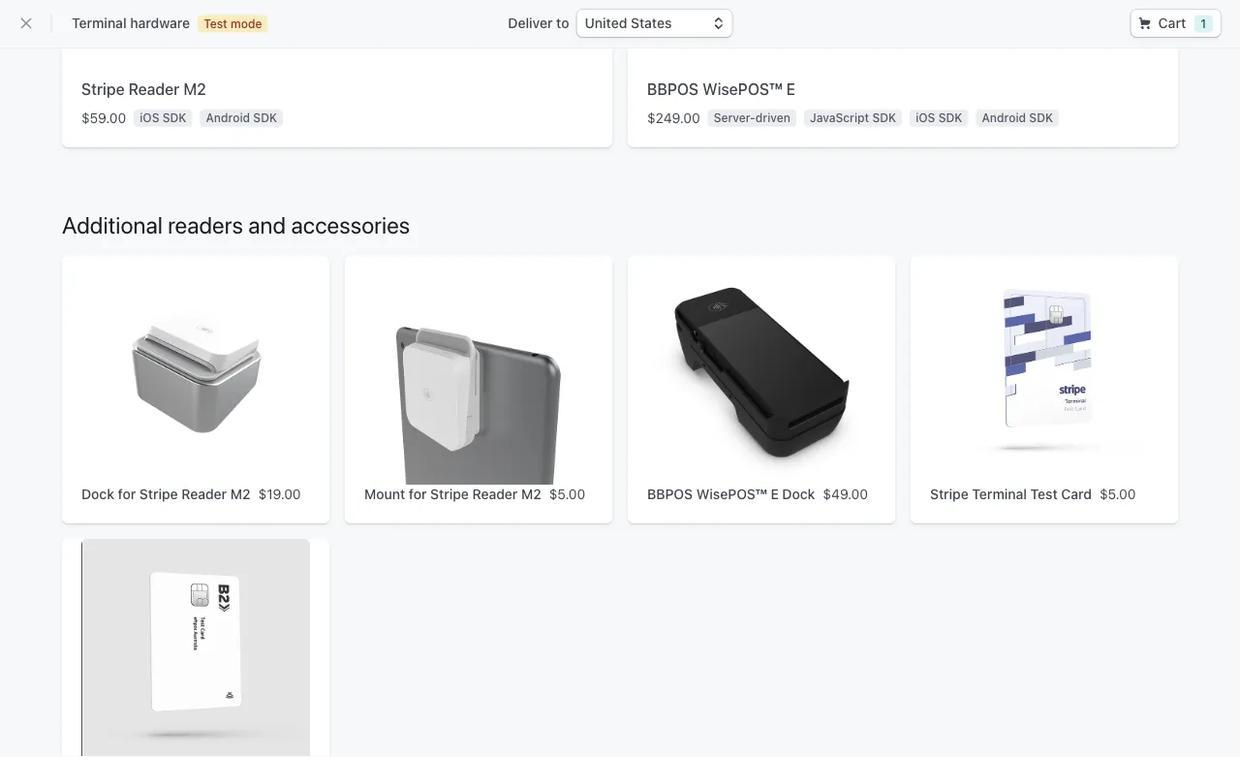 Task type: locate. For each thing, give the bounding box(es) containing it.
e for bbpos wisepos™ e dock $49.00
[[771, 486, 779, 502]]

1 android sdk from the left
[[206, 111, 277, 125]]

hardware
[[130, 15, 190, 31]]

for for mount
[[409, 486, 427, 502]]

ios sdk
[[140, 111, 187, 125], [916, 111, 963, 125]]

bbpos wisepos™ e dock $49.00
[[647, 486, 868, 502]]

bbpos for bbpos wisepos™ e dock $49.00
[[647, 486, 693, 502]]

2 bbpos from the top
[[647, 486, 693, 502]]

1 for from the left
[[118, 486, 136, 502]]

0 horizontal spatial android
[[206, 111, 250, 125]]

mode
[[231, 17, 262, 31]]

reader for dock
[[182, 486, 227, 502]]

1 horizontal spatial terminal
[[973, 486, 1027, 502]]

reader
[[129, 80, 180, 98], [182, 486, 227, 502], [473, 486, 518, 502]]

ios right javascript sdk
[[916, 111, 936, 125]]

0 vertical spatial e
[[787, 80, 796, 98]]

stripe terminal test card $5.00
[[931, 486, 1136, 502]]

test
[[204, 17, 227, 31], [1031, 486, 1058, 502]]

1 horizontal spatial ios sdk
[[916, 111, 963, 125]]

0 vertical spatial test
[[204, 17, 227, 31]]

1 vertical spatial e
[[771, 486, 779, 502]]

android
[[206, 111, 250, 125], [982, 111, 1027, 125]]

1 vertical spatial terminal
[[973, 486, 1027, 502]]

e for bbpos wisepos™ e
[[787, 80, 796, 98]]

0 vertical spatial terminal
[[72, 15, 127, 31]]

2 horizontal spatial m2
[[521, 486, 542, 502]]

terminal hardware
[[72, 15, 190, 31]]

1 horizontal spatial m2
[[230, 486, 251, 502]]

ios
[[140, 111, 159, 125], [916, 111, 936, 125]]

0 horizontal spatial for
[[118, 486, 136, 502]]

2 horizontal spatial reader
[[473, 486, 518, 502]]

0 horizontal spatial ios sdk
[[140, 111, 187, 125]]

1 horizontal spatial test
[[1031, 486, 1058, 502]]

1 vertical spatial bbpos
[[647, 486, 693, 502]]

test mode
[[204, 17, 262, 31]]

card
[[1062, 486, 1092, 502]]

wisepos™ for bbpos wisepos™ e dock $49.00
[[697, 486, 767, 502]]

svg image
[[1140, 18, 1151, 29]]

javascript
[[810, 111, 870, 125]]

4 sdk from the left
[[939, 111, 963, 125]]

0 horizontal spatial dock
[[81, 486, 114, 502]]

$49.00
[[823, 486, 868, 502]]

e left $49.00 at the right bottom of the page
[[771, 486, 779, 502]]

bbpos for bbpos wisepos™ e
[[647, 80, 699, 98]]

$59.00
[[81, 110, 126, 126]]

1 horizontal spatial e
[[787, 80, 796, 98]]

$5.00
[[549, 486, 586, 502], [1100, 486, 1136, 502]]

ios down the stripe reader m2
[[140, 111, 159, 125]]

0 horizontal spatial android sdk
[[206, 111, 277, 125]]

dock
[[81, 486, 114, 502], [783, 486, 816, 502]]

1 horizontal spatial for
[[409, 486, 427, 502]]

terminal
[[72, 15, 127, 31], [973, 486, 1027, 502]]

additional readers and accessories
[[62, 211, 410, 238]]

2 for from the left
[[409, 486, 427, 502]]

1 horizontal spatial dock
[[783, 486, 816, 502]]

united states button
[[577, 10, 732, 37]]

m2
[[184, 80, 206, 98], [230, 486, 251, 502], [521, 486, 542, 502]]

wisepos™
[[703, 80, 783, 98], [697, 486, 767, 502]]

terminal left card
[[973, 486, 1027, 502]]

for
[[118, 486, 136, 502], [409, 486, 427, 502]]

terminal left hardware
[[72, 15, 127, 31]]

ios sdk right javascript sdk
[[916, 111, 963, 125]]

dock for stripe reader m2 $19.00
[[81, 486, 301, 502]]

0 vertical spatial bbpos
[[647, 80, 699, 98]]

sdk
[[163, 111, 187, 125], [253, 111, 277, 125], [873, 111, 897, 125], [939, 111, 963, 125], [1030, 111, 1054, 125]]

android sdk
[[206, 111, 277, 125], [982, 111, 1054, 125]]

bbpos
[[647, 80, 699, 98], [647, 486, 693, 502]]

0 horizontal spatial e
[[771, 486, 779, 502]]

1 horizontal spatial $5.00
[[1100, 486, 1136, 502]]

test left card
[[1031, 486, 1058, 502]]

additional
[[62, 211, 163, 238]]

deliver
[[508, 15, 553, 31]]

united states
[[585, 15, 672, 31]]

0 horizontal spatial m2
[[184, 80, 206, 98]]

stripe
[[81, 80, 125, 98], [139, 486, 178, 502], [430, 486, 469, 502], [931, 486, 969, 502]]

0 horizontal spatial $5.00
[[549, 486, 586, 502]]

readers
[[168, 211, 243, 238]]

2 ios sdk from the left
[[916, 111, 963, 125]]

ios sdk down the stripe reader m2
[[140, 111, 187, 125]]

wisepos™ for bbpos wisepos™ e
[[703, 80, 783, 98]]

1 vertical spatial wisepos™
[[697, 486, 767, 502]]

1 horizontal spatial android
[[982, 111, 1027, 125]]

1 horizontal spatial ios
[[916, 111, 936, 125]]

1 bbpos from the top
[[647, 80, 699, 98]]

and
[[248, 211, 286, 238]]

e up driven
[[787, 80, 796, 98]]

0 horizontal spatial ios
[[140, 111, 159, 125]]

1 horizontal spatial android sdk
[[982, 111, 1054, 125]]

0 vertical spatial wisepos™
[[703, 80, 783, 98]]

javascript sdk
[[810, 111, 897, 125]]

e
[[787, 80, 796, 98], [771, 486, 779, 502]]

driven
[[756, 111, 791, 125]]

1 horizontal spatial reader
[[182, 486, 227, 502]]

test left mode
[[204, 17, 227, 31]]



Task type: vqa. For each thing, say whether or not it's contained in the screenshot.
E to the bottom
yes



Task type: describe. For each thing, give the bounding box(es) containing it.
states
[[631, 15, 672, 31]]

1 vertical spatial test
[[1031, 486, 1058, 502]]

1 android from the left
[[206, 111, 250, 125]]

to
[[557, 15, 570, 31]]

2 ios from the left
[[916, 111, 936, 125]]

1
[[1200, 17, 1208, 31]]

$19.00
[[258, 486, 301, 502]]

cart
[[1159, 15, 1187, 31]]

bbpos wisepos™ e
[[647, 80, 796, 98]]

accessories
[[291, 211, 410, 238]]

1 dock from the left
[[81, 486, 114, 502]]

2 sdk from the left
[[253, 111, 277, 125]]

1 ios from the left
[[140, 111, 159, 125]]

0 horizontal spatial reader
[[129, 80, 180, 98]]

server-
[[714, 111, 756, 125]]

stripe reader m2
[[81, 80, 206, 98]]

1 sdk from the left
[[163, 111, 187, 125]]

reader for mount
[[473, 486, 518, 502]]

for for dock
[[118, 486, 136, 502]]

5 sdk from the left
[[1030, 111, 1054, 125]]

mount
[[364, 486, 405, 502]]

server-driven
[[714, 111, 791, 125]]

$249.00
[[647, 110, 700, 126]]

m2 for mount for stripe reader m2
[[521, 486, 542, 502]]

deliver to
[[508, 15, 570, 31]]

2 android from the left
[[982, 111, 1027, 125]]

0 horizontal spatial test
[[204, 17, 227, 31]]

2 android sdk from the left
[[982, 111, 1054, 125]]

2 $5.00 from the left
[[1100, 486, 1136, 502]]

3 sdk from the left
[[873, 111, 897, 125]]

0 horizontal spatial terminal
[[72, 15, 127, 31]]

2 dock from the left
[[783, 486, 816, 502]]

1 $5.00 from the left
[[549, 486, 586, 502]]

m2 for dock for stripe reader m2
[[230, 486, 251, 502]]

united
[[585, 15, 627, 31]]

1 ios sdk from the left
[[140, 111, 187, 125]]

mount for stripe reader m2 $5.00
[[364, 486, 586, 502]]



